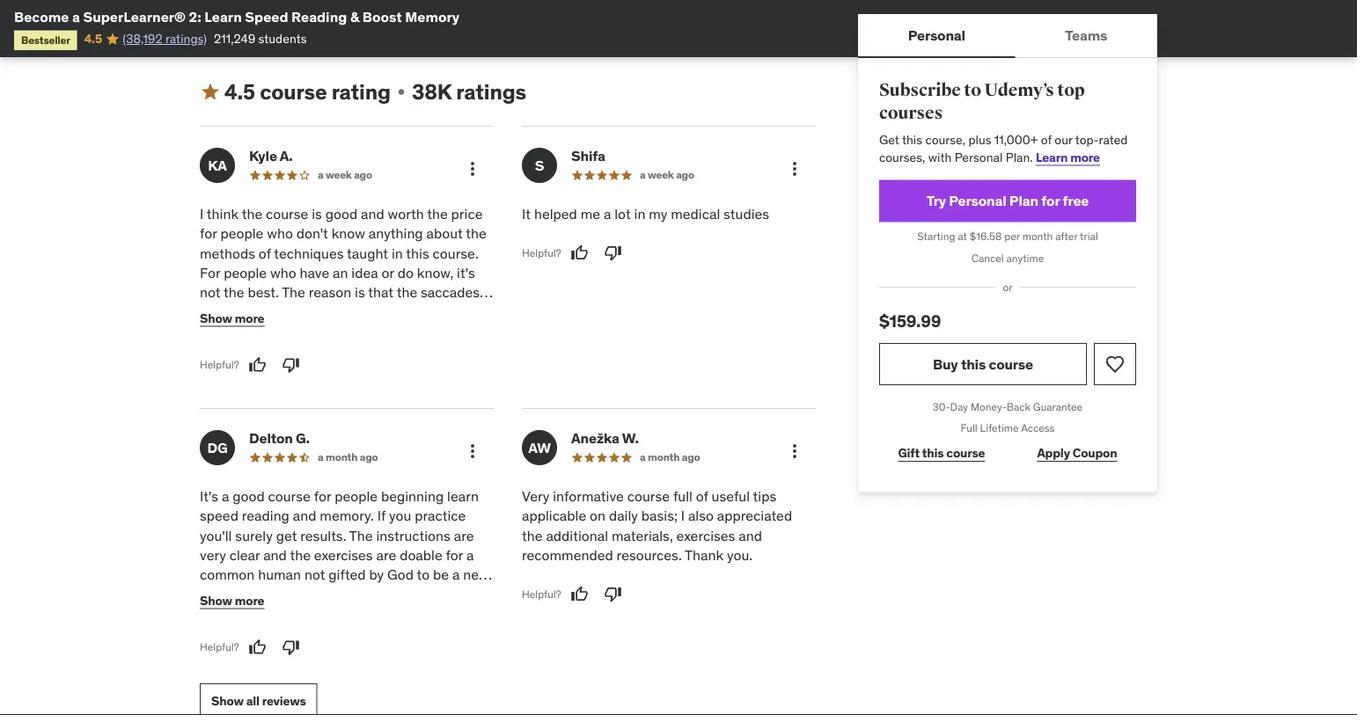 Task type: describe. For each thing, give the bounding box(es) containing it.
of inside get this course, plus 11,000+ of our top-rated courses, with personal plan.
[[1042, 132, 1052, 148]]

missing
[[388, 606, 437, 624]]

should
[[372, 303, 414, 322]]

know,
[[417, 264, 454, 282]]

of inside very informative course full of useful tips applicable on daily basis; i also appreciated the additional materials, exercises and recommended resources. thank you.
[[696, 488, 709, 506]]

studies
[[724, 205, 770, 223]]

course inside i think the course is good and worth the price for people who don't know anything about the methods of techniques taught in this course. for people who have an idea or do know, it's not the best. the reason is that the saccades part is not as in-depth as it should be, especially since it's the core technique to help improve your reading to a speed reader
[[266, 205, 308, 223]]

not up however
[[305, 566, 325, 584]]

in inside i think the course is good and worth the price for people who don't know anything about the methods of techniques taught in this course. for people who have an idea or do know, it's not the best. the reason is that the saccades part is not as in-depth as it should be, especially since it's the core technique to help improve your reading to a speed reader
[[392, 244, 403, 262]]

course inside very informative course full of useful tips applicable on daily basis; i also appreciated the additional materials, exercises and recommended resources. thank you.
[[628, 488, 670, 506]]

211,249 students
[[214, 31, 307, 47]]

a right give
[[420, 586, 428, 604]]

to down core
[[335, 343, 348, 361]]

starting at $16.58 per month after trial cancel anytime
[[918, 230, 1099, 265]]

course down students
[[260, 79, 327, 105]]

not down best.
[[243, 303, 263, 322]]

how
[[292, 626, 318, 644]]

0 vertical spatial learn
[[205, 7, 242, 26]]

a up the "don't"
[[318, 168, 324, 182]]

to down reading,
[[265, 665, 278, 683]]

xsmall image
[[268, 20, 282, 34]]

the down 'depth'
[[323, 323, 344, 341]]

ago for shifa
[[676, 168, 695, 182]]

mark review by delton g. as helpful image
[[249, 639, 266, 657]]

reading,
[[242, 645, 293, 663]]

boost
[[363, 7, 402, 26]]

medical
[[671, 205, 721, 223]]

personal inside button
[[909, 26, 966, 44]]

the down price
[[466, 225, 487, 243]]

1 vertical spatial who
[[270, 264, 296, 282]]

for right doable
[[446, 547, 463, 565]]

techniques inside i think the course is good and worth the price for people who don't know anything about the methods of techniques taught in this course. for people who have an idea or do know, it's not the best. the reason is that the saccades part is not as in-depth as it should be, especially since it's the core technique to help improve your reading to a speed reader
[[274, 244, 344, 262]]

would
[[356, 645, 394, 663]]

learn more
[[1036, 149, 1101, 165]]

god
[[388, 566, 414, 584]]

show for delton g.'s show more button
[[200, 593, 232, 609]]

plus
[[969, 132, 992, 148]]

thank
[[685, 547, 724, 565]]

informative
[[553, 488, 624, 506]]

show all reviews
[[211, 694, 306, 710]]

bestseller
[[21, 33, 70, 47]]

get this course, plus 11,000+ of our top-rated courses, with personal plan.
[[880, 132, 1128, 165]]

that
[[368, 284, 394, 302]]

4.5 inside it's a good course for people beginning learn speed reading and memory. if you practice you'll surely get results. the instructions are very clear and the exercises are doable for a common human not gifted by god to be a nerd since the birth, however imma give a 4.5 but not 5 because i felt like it was missing some techniques on how to not lose focus while speed reading, i guess it would be so important to know.
[[431, 586, 451, 604]]

subscribe
[[880, 80, 961, 101]]

show more for kyle a.
[[200, 311, 264, 326]]

tips
[[753, 488, 777, 506]]

personal inside get this course, plus 11,000+ of our top-rated courses, with personal plan.
[[955, 149, 1003, 165]]

also
[[689, 507, 714, 525]]

mark review by shifa as unhelpful image
[[605, 244, 622, 262]]

was
[[361, 606, 385, 624]]

month inside "starting at $16.58 per month after trial cancel anytime"
[[1023, 230, 1053, 243]]

1 show more button from the top
[[200, 9, 282, 44]]

top
[[1058, 80, 1086, 101]]

show for show all reviews button
[[211, 694, 244, 710]]

kyle
[[249, 147, 277, 165]]

however
[[297, 586, 349, 604]]

show for show more button associated with kyle a.
[[200, 311, 232, 326]]

anežka
[[571, 430, 620, 448]]

taught
[[347, 244, 388, 262]]

1 as from the left
[[267, 303, 281, 322]]

i inside very informative course full of useful tips applicable on daily basis; i also appreciated the additional materials, exercises and recommended resources. thank you.
[[681, 507, 685, 525]]

to up guess
[[321, 626, 334, 644]]

(38,192
[[123, 31, 162, 47]]

ago for anežka w.
[[682, 451, 701, 465]]

1 vertical spatial speed
[[200, 507, 239, 525]]

2 as from the left
[[342, 303, 356, 322]]

kyle a.
[[249, 147, 293, 165]]

improve
[[200, 343, 250, 361]]

more down top-
[[1071, 149, 1101, 165]]

starting
[[918, 230, 956, 243]]

38k
[[412, 79, 452, 105]]

the inside i think the course is good and worth the price for people who don't know anything about the methods of techniques taught in this course. for people who have an idea or do know, it's not the best. the reason is that the saccades part is not as in-depth as it should be, especially since it's the core technique to help improve your reading to a speed reader
[[282, 284, 305, 302]]

rated
[[1099, 132, 1128, 148]]

buy this course button
[[880, 343, 1088, 386]]

idea
[[352, 264, 378, 282]]

to down doable
[[417, 566, 430, 584]]

s
[[535, 156, 544, 174]]

mark review by delton g. as unhelpful image
[[282, 639, 300, 657]]

reviews
[[262, 694, 306, 710]]

buy this course
[[933, 355, 1034, 373]]

211,249
[[214, 31, 256, 47]]

this for gift this course
[[923, 446, 944, 461]]

and inside very informative course full of useful tips applicable on daily basis; i also appreciated the additional materials, exercises and recommended resources. thank you.
[[739, 527, 763, 545]]

a month ago for g.
[[318, 451, 378, 465]]

like
[[323, 606, 345, 624]]

try
[[927, 192, 947, 210]]

saccades
[[421, 284, 480, 302]]

ago for delton g.
[[360, 451, 378, 465]]

since inside i think the course is good and worth the price for people who don't know anything about the methods of techniques taught in this course. for people who have an idea or do know, it's not the best. the reason is that the saccades part is not as in-depth as it should be, especially since it's the core technique to help improve your reading to a speed reader
[[265, 323, 299, 341]]

become
[[14, 7, 69, 26]]

have
[[300, 264, 329, 282]]

beginning
[[381, 488, 444, 506]]

good inside i think the course is good and worth the price for people who don't know anything about the methods of techniques taught in this course. for people who have an idea or do know, it's not the best. the reason is that the saccades part is not as in-depth as it should be, especially since it's the core technique to help improve your reading to a speed reader
[[326, 205, 358, 223]]

(38,192 ratings)
[[123, 31, 207, 47]]

surely
[[235, 527, 273, 545]]

exercises inside very informative course full of useful tips applicable on daily basis; i also appreciated the additional materials, exercises and recommended resources. thank you.
[[677, 527, 736, 545]]

for up memory.
[[314, 488, 331, 506]]

not down like
[[338, 626, 358, 644]]

5
[[224, 606, 232, 624]]

coupon
[[1073, 446, 1118, 461]]

4.5 course rating
[[225, 79, 391, 105]]

reading inside it's a good course for people beginning learn speed reading and memory. if you practice you'll surely get results. the instructions are very clear and the exercises are doable for a common human not gifted by god to be a nerd since the birth, however imma give a 4.5 but not 5 because i felt like it was missing some techniques on how to not lose focus while speed reading, i guess it would be so important to know.
[[242, 507, 290, 525]]

1 vertical spatial is
[[355, 284, 365, 302]]

guess
[[304, 645, 341, 663]]

people inside it's a good course for people beginning learn speed reading and memory. if you practice you'll surely get results. the instructions are very clear and the exercises are doable for a common human not gifted by god to be a nerd since the birth, however imma give a 4.5 but not 5 because i felt like it was missing some techniques on how to not lose focus while speed reading, i guess it would be so important to know.
[[335, 488, 378, 506]]

on inside very informative course full of useful tips applicable on daily basis; i also appreciated the additional materials, exercises and recommended resources. thank you.
[[590, 507, 606, 525]]

exercises inside it's a good course for people beginning learn speed reading and memory. if you practice you'll surely get results. the instructions are very clear and the exercises are doable for a common human not gifted by god to be a nerd since the birth, however imma give a 4.5 but not 5 because i felt like it was missing some techniques on how to not lose focus while speed reading, i guess it would be so important to know.
[[314, 547, 373, 565]]

and up get
[[293, 507, 317, 525]]

0 vertical spatial is
[[312, 205, 322, 223]]

free
[[1063, 192, 1090, 210]]

a left 'nerd'
[[453, 566, 460, 584]]

not left 5
[[200, 606, 221, 624]]

courses,
[[880, 149, 926, 165]]

in-
[[284, 303, 302, 322]]

the up the because
[[236, 586, 257, 604]]

a month ago for w.
[[640, 451, 701, 465]]

subscribe to udemy's top courses
[[880, 80, 1086, 124]]

doable
[[400, 547, 443, 565]]

you.
[[727, 547, 753, 565]]

apply
[[1038, 446, 1071, 461]]

become a superlearner® 2: learn speed reading & boost memory
[[14, 7, 460, 26]]

a inside i think the course is good and worth the price for people who don't know anything about the methods of techniques taught in this course. for people who have an idea or do know, it's not the best. the reason is that the saccades part is not as in-depth as it should be, especially since it's the core technique to help improve your reading to a speed reader
[[351, 343, 359, 361]]

ratings
[[456, 79, 527, 105]]

0 horizontal spatial be
[[397, 645, 413, 663]]

more for third show more button from the bottom
[[235, 18, 264, 34]]

i up know.
[[296, 645, 300, 663]]

a week ago for shifa
[[640, 168, 695, 182]]

appreciated
[[717, 507, 793, 525]]

birth,
[[260, 586, 293, 604]]

best.
[[248, 284, 279, 302]]

basis;
[[642, 507, 678, 525]]

you'll
[[200, 527, 232, 545]]

1 vertical spatial people
[[224, 264, 267, 282]]

very
[[522, 488, 550, 506]]

i inside i think the course is good and worth the price for people who don't know anything about the methods of techniques taught in this course. for people who have an idea or do know, it's not the best. the reason is that the saccades part is not as in-depth as it should be, especially since it's the core technique to help improve your reading to a speed reader
[[200, 205, 204, 223]]

a week ago for kyle a.
[[318, 168, 372, 182]]

because
[[236, 606, 289, 624]]

students
[[259, 31, 307, 47]]

your
[[254, 343, 281, 361]]

week for kyle a.
[[326, 168, 352, 182]]

teams button
[[1016, 14, 1158, 56]]

me
[[581, 205, 601, 223]]

human
[[258, 566, 301, 584]]

0 vertical spatial who
[[267, 225, 293, 243]]

show more button for delton g.
[[200, 584, 264, 619]]

at
[[958, 230, 968, 243]]

helpful? for "mark review by anežka w. as helpful" image
[[522, 588, 561, 602]]

medium image
[[200, 82, 221, 103]]

my
[[649, 205, 668, 223]]

additional actions for review by delton g. image
[[462, 441, 483, 462]]

some
[[440, 606, 475, 624]]

to inside subscribe to udemy's top courses
[[965, 80, 982, 101]]

mark review by kyle a. as helpful image
[[249, 357, 266, 374]]

tab list containing personal
[[859, 14, 1158, 58]]

dg
[[207, 439, 228, 457]]

4.5 for 4.5
[[84, 31, 102, 47]]

a up memory.
[[318, 451, 324, 465]]

get
[[276, 527, 297, 545]]

by
[[369, 566, 384, 584]]

depth
[[302, 303, 339, 322]]

the up the about
[[427, 205, 448, 223]]

materials,
[[612, 527, 673, 545]]

it
[[522, 205, 531, 223]]

38k ratings
[[412, 79, 527, 105]]



Task type: vqa. For each thing, say whether or not it's contained in the screenshot.
Cancel
yes



Task type: locate. For each thing, give the bounding box(es) containing it.
access
[[1022, 422, 1055, 436]]

course up basis;
[[628, 488, 670, 506]]

4.5
[[84, 31, 102, 47], [225, 79, 255, 105], [431, 586, 451, 604]]

important
[[200, 665, 262, 683]]

0 horizontal spatial the
[[282, 284, 305, 302]]

about
[[427, 225, 463, 243]]

0 horizontal spatial is
[[229, 303, 239, 322]]

mark review by kyle a. as unhelpful image
[[282, 357, 300, 374]]

2 a month ago from the left
[[640, 451, 701, 465]]

month for it's a good course for people beginning learn speed reading and memory. if you practice you'll surely get results. the instructions are very clear and the exercises are doable for a common human not gifted by god to be a nerd since the birth, however imma give a 4.5 but not 5 because i felt like it was missing some techniques on how to not lose focus while speed reading, i guess it would be so important to know.
[[326, 451, 358, 465]]

top-
[[1076, 132, 1099, 148]]

3 show more button from the top
[[200, 584, 264, 619]]

0 horizontal spatial or
[[382, 264, 394, 282]]

the up in-
[[282, 284, 305, 302]]

with
[[929, 149, 952, 165]]

1 horizontal spatial since
[[265, 323, 299, 341]]

0 vertical spatial the
[[282, 284, 305, 302]]

learn
[[447, 488, 479, 506]]

money-
[[971, 400, 1007, 414]]

speed up important
[[200, 645, 239, 663]]

0 horizontal spatial as
[[267, 303, 281, 322]]

since down in-
[[265, 323, 299, 341]]

additional actions for review by shifa image
[[785, 159, 806, 180]]

core
[[347, 323, 375, 341]]

common
[[200, 566, 255, 584]]

0 horizontal spatial a week ago
[[318, 168, 372, 182]]

i
[[200, 205, 204, 223], [681, 507, 685, 525], [292, 606, 296, 624], [296, 645, 300, 663]]

a up basis;
[[640, 451, 646, 465]]

2 show more button from the top
[[200, 301, 264, 337]]

who up best.
[[270, 264, 296, 282]]

1 horizontal spatial month
[[648, 451, 680, 465]]

1 horizontal spatial techniques
[[274, 244, 344, 262]]

applicable
[[522, 507, 587, 525]]

the down get
[[290, 547, 311, 565]]

part
[[200, 303, 226, 322]]

2 show more from the top
[[200, 311, 264, 326]]

1 vertical spatial since
[[200, 586, 233, 604]]

a week ago
[[318, 168, 372, 182], [640, 168, 695, 182]]

learn down "our"
[[1036, 149, 1068, 165]]

it helped me a lot in my medical studies
[[522, 205, 770, 223]]

for left free
[[1042, 192, 1060, 210]]

1 vertical spatial techniques
[[200, 626, 270, 644]]

exercises up gifted
[[314, 547, 373, 565]]

this right buy
[[961, 355, 986, 373]]

helpful? for the 'mark review by shifa as helpful' image
[[522, 246, 561, 260]]

2 vertical spatial is
[[229, 303, 239, 322]]

is up especially
[[229, 303, 239, 322]]

0 horizontal spatial month
[[326, 451, 358, 465]]

0 vertical spatial on
[[590, 507, 606, 525]]

1 vertical spatial show more button
[[200, 301, 264, 337]]

and down appreciated
[[739, 527, 763, 545]]

a right it's
[[222, 488, 229, 506]]

2 vertical spatial 4.5
[[431, 586, 451, 604]]

30-
[[933, 400, 951, 414]]

0 horizontal spatial a month ago
[[318, 451, 378, 465]]

1 horizontal spatial a month ago
[[640, 451, 701, 465]]

1 horizontal spatial exercises
[[677, 527, 736, 545]]

the right the "think"
[[242, 205, 263, 223]]

0 vertical spatial good
[[326, 205, 358, 223]]

1 vertical spatial exercises
[[314, 547, 373, 565]]

for down the "think"
[[200, 225, 217, 243]]

mark review by shifa as helpful image
[[571, 244, 589, 262]]

a up 'nerd'
[[467, 547, 474, 565]]

2 vertical spatial personal
[[950, 192, 1007, 210]]

week up my
[[648, 168, 674, 182]]

reading inside i think the course is good and worth the price for people who don't know anything about the methods of techniques taught in this course. for people who have an idea or do know, it's not the best. the reason is that the saccades part is not as in-depth as it should be, especially since it's the core technique to help improve your reading to a speed reader
[[284, 343, 332, 361]]

1 horizontal spatial a week ago
[[640, 168, 695, 182]]

an
[[333, 264, 348, 282]]

in down anything
[[392, 244, 403, 262]]

especially
[[200, 323, 262, 341]]

on up reading,
[[273, 626, 289, 644]]

it's a good course for people beginning learn speed reading and memory. if you practice you'll surely get results. the instructions are very clear and the exercises are doable for a common human not gifted by god to be a nerd since the birth, however imma give a 4.5 but not 5 because i felt like it was missing some techniques on how to not lose focus while speed reading, i guess it would be so important to know.
[[200, 488, 492, 683]]

0 vertical spatial of
[[1042, 132, 1052, 148]]

1 horizontal spatial week
[[648, 168, 674, 182]]

a right become
[[72, 7, 80, 26]]

0 vertical spatial are
[[454, 527, 474, 545]]

2 a week ago from the left
[[640, 168, 695, 182]]

resources.
[[617, 547, 682, 565]]

not down for
[[200, 284, 221, 302]]

4.5 left but
[[431, 586, 451, 604]]

good right it's
[[233, 488, 265, 506]]

more left xsmall icon
[[235, 18, 264, 34]]

who left the "don't"
[[267, 225, 293, 243]]

4.5 down superlearner® at the left
[[84, 31, 102, 47]]

speed up the you'll
[[200, 507, 239, 525]]

0 horizontal spatial exercises
[[314, 547, 373, 565]]

0 vertical spatial show more button
[[200, 9, 282, 44]]

2 vertical spatial it
[[344, 645, 353, 663]]

course up get
[[268, 488, 311, 506]]

1 vertical spatial it
[[349, 606, 357, 624]]

good inside it's a good course for people beginning learn speed reading and memory. if you practice you'll surely get results. the instructions are very clear and the exercises are doable for a common human not gifted by god to be a nerd since the birth, however imma give a 4.5 but not 5 because i felt like it was missing some techniques on how to not lose focus while speed reading, i guess it would be so important to know.
[[233, 488, 265, 506]]

the
[[282, 284, 305, 302], [349, 527, 373, 545]]

personal down plus
[[955, 149, 1003, 165]]

1 vertical spatial personal
[[955, 149, 1003, 165]]

since
[[265, 323, 299, 341], [200, 586, 233, 604]]

ago up the know
[[354, 168, 372, 182]]

a left the "lot"
[[604, 205, 611, 223]]

as
[[267, 303, 281, 322], [342, 303, 356, 322]]

superlearner®
[[83, 7, 186, 26]]

to left help
[[444, 323, 457, 341]]

0 vertical spatial show more
[[200, 18, 264, 34]]

people up 'methods'
[[221, 225, 264, 243]]

i left felt
[[292, 606, 296, 624]]

reading
[[292, 7, 347, 26]]

gift this course
[[899, 446, 986, 461]]

ago for kyle a.
[[354, 168, 372, 182]]

2 vertical spatial show more
[[200, 593, 264, 609]]

a week ago up my
[[640, 168, 695, 182]]

2 horizontal spatial month
[[1023, 230, 1053, 243]]

0 vertical spatial since
[[265, 323, 299, 341]]

techniques inside it's a good course for people beginning learn speed reading and memory. if you practice you'll surely get results. the instructions are very clear and the exercises are doable for a common human not gifted by god to be a nerd since the birth, however imma give a 4.5 but not 5 because i felt like it was missing some techniques on how to not lose focus while speed reading, i guess it would be so important to know.
[[200, 626, 270, 644]]

for inside i think the course is good and worth the price for people who don't know anything about the methods of techniques taught in this course. for people who have an idea or do know, it's not the best. the reason is that the saccades part is not as in-depth as it should be, especially since it's the core technique to help improve your reading to a speed reader
[[200, 225, 217, 243]]

felt
[[299, 606, 320, 624]]

1 vertical spatial are
[[376, 547, 396, 565]]

1 vertical spatial good
[[233, 488, 265, 506]]

0 horizontal spatial techniques
[[200, 626, 270, 644]]

show more button for kyle a.
[[200, 301, 264, 337]]

1 vertical spatial of
[[259, 244, 271, 262]]

2 vertical spatial people
[[335, 488, 378, 506]]

1 horizontal spatial as
[[342, 303, 356, 322]]

1 horizontal spatial is
[[312, 205, 322, 223]]

i left also
[[681, 507, 685, 525]]

it's down course. at the left of page
[[457, 264, 475, 282]]

as up core
[[342, 303, 356, 322]]

it
[[360, 303, 368, 322], [349, 606, 357, 624], [344, 645, 353, 663]]

1 vertical spatial learn
[[1036, 149, 1068, 165]]

techniques down 5
[[200, 626, 270, 644]]

2 vertical spatial speed
[[200, 645, 239, 663]]

0 horizontal spatial on
[[273, 626, 289, 644]]

personal up the $16.58
[[950, 192, 1007, 210]]

methods
[[200, 244, 255, 262]]

per
[[1005, 230, 1020, 243]]

helpful? down especially
[[200, 359, 239, 372]]

lot
[[615, 205, 631, 223]]

the inside it's a good course for people beginning learn speed reading and memory. if you practice you'll surely get results. the instructions are very clear and the exercises are doable for a common human not gifted by god to be a nerd since the birth, however imma give a 4.5 but not 5 because i felt like it was missing some techniques on how to not lose focus while speed reading, i guess it would be so important to know.
[[349, 527, 373, 545]]

udemy's
[[985, 80, 1055, 101]]

1 a week ago from the left
[[318, 168, 372, 182]]

course up the "don't"
[[266, 205, 308, 223]]

2 vertical spatial show more button
[[200, 584, 264, 619]]

all
[[246, 694, 260, 710]]

anytime
[[1007, 252, 1045, 265]]

this
[[903, 132, 923, 148], [406, 244, 430, 262], [961, 355, 986, 373], [923, 446, 944, 461]]

1 horizontal spatial good
[[326, 205, 358, 223]]

be down doable
[[433, 566, 449, 584]]

plan.
[[1006, 149, 1033, 165]]

2 horizontal spatial is
[[355, 284, 365, 302]]

for
[[200, 264, 220, 282]]

1 horizontal spatial are
[[454, 527, 474, 545]]

this inside i think the course is good and worth the price for people who don't know anything about the methods of techniques taught in this course. for people who have an idea or do know, it's not the best. the reason is that the saccades part is not as in-depth as it should be, especially since it's the core technique to help improve your reading to a speed reader
[[406, 244, 430, 262]]

a month ago up full
[[640, 451, 701, 465]]

think
[[207, 205, 239, 223]]

course inside it's a good course for people beginning learn speed reading and memory. if you practice you'll surely get results. the instructions are very clear and the exercises are doable for a common human not gifted by god to be a nerd since the birth, however imma give a 4.5 but not 5 because i felt like it was missing some techniques on how to not lose focus while speed reading, i guess it would be so important to know.
[[268, 488, 311, 506]]

the down memory.
[[349, 527, 373, 545]]

mark review by anežka w. as helpful image
[[571, 586, 589, 604]]

do
[[398, 264, 414, 282]]

0 horizontal spatial since
[[200, 586, 233, 604]]

mark review by anežka w. as unhelpful image
[[605, 586, 622, 604]]

reading
[[284, 343, 332, 361], [242, 507, 290, 525]]

additional actions for review by kyle a. image
[[462, 159, 483, 180]]

and inside i think the course is good and worth the price for people who don't know anything about the methods of techniques taught in this course. for people who have an idea or do know, it's not the best. the reason is that the saccades part is not as in-depth as it should be, especially since it's the core technique to help improve your reading to a speed reader
[[361, 205, 385, 223]]

ka
[[208, 156, 227, 174]]

week for shifa
[[648, 168, 674, 182]]

delton
[[249, 430, 293, 448]]

1 horizontal spatial 4.5
[[225, 79, 255, 105]]

of right 'methods'
[[259, 244, 271, 262]]

a.
[[280, 147, 293, 165]]

imma
[[353, 586, 388, 604]]

people
[[221, 225, 264, 243], [224, 264, 267, 282], [335, 488, 378, 506]]

1 vertical spatial reading
[[242, 507, 290, 525]]

rating
[[332, 79, 391, 105]]

this inside get this course, plus 11,000+ of our top-rated courses, with personal plan.
[[903, 132, 923, 148]]

courses
[[880, 102, 943, 124]]

0 horizontal spatial week
[[326, 168, 352, 182]]

shifa
[[571, 147, 606, 165]]

0 vertical spatial personal
[[909, 26, 966, 44]]

0 horizontal spatial it's
[[302, 323, 320, 341]]

personal up the subscribe
[[909, 26, 966, 44]]

on inside it's a good course for people beginning learn speed reading and memory. if you practice you'll surely get results. the instructions are very clear and the exercises are doable for a common human not gifted by god to be a nerd since the birth, however imma give a 4.5 but not 5 because i felt like it was missing some techniques on how to not lose focus while speed reading, i guess it would be so important to know.
[[273, 626, 289, 644]]

0 horizontal spatial of
[[259, 244, 271, 262]]

or inside i think the course is good and worth the price for people who don't know anything about the methods of techniques taught in this course. for people who have an idea or do know, it's not the best. the reason is that the saccades part is not as in-depth as it should be, especially since it's the core technique to help improve your reading to a speed reader
[[382, 264, 394, 282]]

ago
[[354, 168, 372, 182], [676, 168, 695, 182], [360, 451, 378, 465], [682, 451, 701, 465]]

daily
[[609, 507, 638, 525]]

1 vertical spatial 4.5
[[225, 79, 255, 105]]

people down 'methods'
[[224, 264, 267, 282]]

are down the practice
[[454, 527, 474, 545]]

more for show more button associated with kyle a.
[[235, 311, 264, 326]]

0 horizontal spatial learn
[[205, 7, 242, 26]]

a up it helped me a lot in my medical studies
[[640, 168, 646, 182]]

the up part
[[224, 284, 244, 302]]

on
[[590, 507, 606, 525], [273, 626, 289, 644]]

are up by
[[376, 547, 396, 565]]

1 horizontal spatial it's
[[457, 264, 475, 282]]

0 vertical spatial it
[[360, 303, 368, 322]]

0 vertical spatial in
[[634, 205, 646, 223]]

4.5 right medium image
[[225, 79, 255, 105]]

it's
[[457, 264, 475, 282], [302, 323, 320, 341]]

xsmall image
[[394, 85, 408, 99]]

and
[[361, 205, 385, 223], [293, 507, 317, 525], [739, 527, 763, 545], [263, 547, 287, 565]]

0 horizontal spatial good
[[233, 488, 265, 506]]

after
[[1056, 230, 1078, 243]]

0 horizontal spatial in
[[392, 244, 403, 262]]

while
[[429, 626, 462, 644]]

3 show more from the top
[[200, 593, 264, 609]]

2 week from the left
[[648, 168, 674, 182]]

reading right 'your'
[[284, 343, 332, 361]]

1 horizontal spatial be
[[433, 566, 449, 584]]

4.5 for 4.5 course rating
[[225, 79, 255, 105]]

1 horizontal spatial in
[[634, 205, 646, 223]]

2 horizontal spatial of
[[1042, 132, 1052, 148]]

this for get this course, plus 11,000+ of our top-rated courses, with personal plan.
[[903, 132, 923, 148]]

price
[[451, 205, 483, 223]]

1 vertical spatial be
[[397, 645, 413, 663]]

techniques
[[274, 244, 344, 262], [200, 626, 270, 644]]

1 horizontal spatial or
[[1003, 281, 1013, 294]]

of inside i think the course is good and worth the price for people who don't know anything about the methods of techniques taught in this course. for people who have an idea or do know, it's not the best. the reason is that the saccades part is not as in-depth as it should be, especially since it's the core technique to help improve your reading to a speed reader
[[259, 244, 271, 262]]

it's
[[200, 488, 218, 506]]

2 horizontal spatial 4.5
[[431, 586, 451, 604]]

helpful? left the 'mark review by shifa as helpful' image
[[522, 246, 561, 260]]

since inside it's a good course for people beginning learn speed reading and memory. if you practice you'll surely get results. the instructions are very clear and the exercises are doable for a common human not gifted by god to be a nerd since the birth, however imma give a 4.5 but not 5 because i felt like it was missing some techniques on how to not lose focus while speed reading, i guess it would be so important to know.
[[200, 586, 233, 604]]

month up full
[[648, 451, 680, 465]]

additional actions for review by anežka w. image
[[785, 441, 806, 462]]

more for delton g.'s show more button
[[235, 593, 264, 609]]

helpful? up important
[[200, 641, 239, 655]]

course down full
[[947, 446, 986, 461]]

1 horizontal spatial on
[[590, 507, 606, 525]]

month for very informative course full of useful tips applicable on daily basis; i also appreciated the additional materials, exercises and recommended resources. thank you.
[[648, 451, 680, 465]]

course inside button
[[989, 355, 1034, 373]]

1 show more from the top
[[200, 18, 264, 34]]

$16.58
[[970, 230, 1002, 243]]

learn up '211,249'
[[205, 7, 242, 26]]

$159.99
[[880, 310, 942, 331]]

and up anything
[[361, 205, 385, 223]]

i left the "think"
[[200, 205, 204, 223]]

this for buy this course
[[961, 355, 986, 373]]

be
[[433, 566, 449, 584], [397, 645, 413, 663]]

of right full
[[696, 488, 709, 506]]

month up anytime
[[1023, 230, 1053, 243]]

ratings)
[[165, 31, 207, 47]]

it inside i think the course is good and worth the price for people who don't know anything about the methods of techniques taught in this course. for people who have an idea or do know, it's not the best. the reason is that the saccades part is not as in-depth as it should be, especially since it's the core technique to help improve your reading to a speed reader
[[360, 303, 368, 322]]

or down anytime
[[1003, 281, 1013, 294]]

1 a month ago from the left
[[318, 451, 378, 465]]

anything
[[369, 225, 423, 243]]

0 vertical spatial techniques
[[274, 244, 344, 262]]

helpful? for mark review by delton g. as helpful icon
[[200, 641, 239, 655]]

this inside button
[[961, 355, 986, 373]]

0 vertical spatial speed
[[362, 343, 401, 361]]

a week ago up the know
[[318, 168, 372, 182]]

it's down 'depth'
[[302, 323, 320, 341]]

it left would
[[344, 645, 353, 663]]

0 vertical spatial 4.5
[[84, 31, 102, 47]]

a month ago up memory.
[[318, 451, 378, 465]]

the inside very informative course full of useful tips applicable on daily basis; i also appreciated the additional materials, exercises and recommended resources. thank you.
[[522, 527, 543, 545]]

plan
[[1010, 192, 1039, 210]]

1 horizontal spatial the
[[349, 527, 373, 545]]

more right 5
[[235, 593, 264, 609]]

to
[[965, 80, 982, 101], [444, 323, 457, 341], [335, 343, 348, 361], [417, 566, 430, 584], [321, 626, 334, 644], [265, 665, 278, 683]]

0 vertical spatial it's
[[457, 264, 475, 282]]

0 vertical spatial people
[[221, 225, 264, 243]]

clear
[[230, 547, 260, 565]]

the down do
[[397, 284, 418, 302]]

1 vertical spatial in
[[392, 244, 403, 262]]

and up human
[[263, 547, 287, 565]]

1 vertical spatial the
[[349, 527, 373, 545]]

1 vertical spatial on
[[273, 626, 289, 644]]

speed down core
[[362, 343, 401, 361]]

technique
[[378, 323, 441, 341]]

helpful? for 'mark review by kyle a. as helpful' image
[[200, 359, 239, 372]]

show for third show more button from the bottom
[[200, 18, 232, 34]]

people up memory.
[[335, 488, 378, 506]]

1 vertical spatial show more
[[200, 311, 264, 326]]

to left the udemy's
[[965, 80, 982, 101]]

is down idea
[[355, 284, 365, 302]]

0 vertical spatial exercises
[[677, 527, 736, 545]]

1 horizontal spatial of
[[696, 488, 709, 506]]

exercises up thank
[[677, 527, 736, 545]]

in right the "lot"
[[634, 205, 646, 223]]

wishlist image
[[1105, 354, 1126, 375]]

1 vertical spatial it's
[[302, 323, 320, 341]]

this up courses,
[[903, 132, 923, 148]]

apply coupon button
[[1019, 436, 1137, 472]]

0 vertical spatial reading
[[284, 343, 332, 361]]

1 horizontal spatial learn
[[1036, 149, 1068, 165]]

is up the "don't"
[[312, 205, 322, 223]]

2 vertical spatial of
[[696, 488, 709, 506]]

ago up the medical
[[676, 168, 695, 182]]

0 vertical spatial be
[[433, 566, 449, 584]]

be,
[[417, 303, 436, 322]]

good up the know
[[326, 205, 358, 223]]

1 week from the left
[[326, 168, 352, 182]]

0 horizontal spatial are
[[376, 547, 396, 565]]

0 horizontal spatial 4.5
[[84, 31, 102, 47]]

reading up surely
[[242, 507, 290, 525]]

tab list
[[859, 14, 1158, 58]]

show more for delton g.
[[200, 593, 264, 609]]

useful
[[712, 488, 750, 506]]

30-day money-back guarantee full lifetime access
[[933, 400, 1083, 436]]

instructions
[[376, 527, 451, 545]]

since down the common
[[200, 586, 233, 604]]

get
[[880, 132, 900, 148]]

ago up if at the bottom left
[[360, 451, 378, 465]]

speed inside i think the course is good and worth the price for people who don't know anything about the methods of techniques taught in this course. for people who have an idea or do know, it's not the best. the reason is that the saccades part is not as in-depth as it should be, especially since it's the core technique to help improve your reading to a speed reader
[[362, 343, 401, 361]]

but
[[454, 586, 475, 604]]

personal button
[[859, 14, 1016, 56]]



